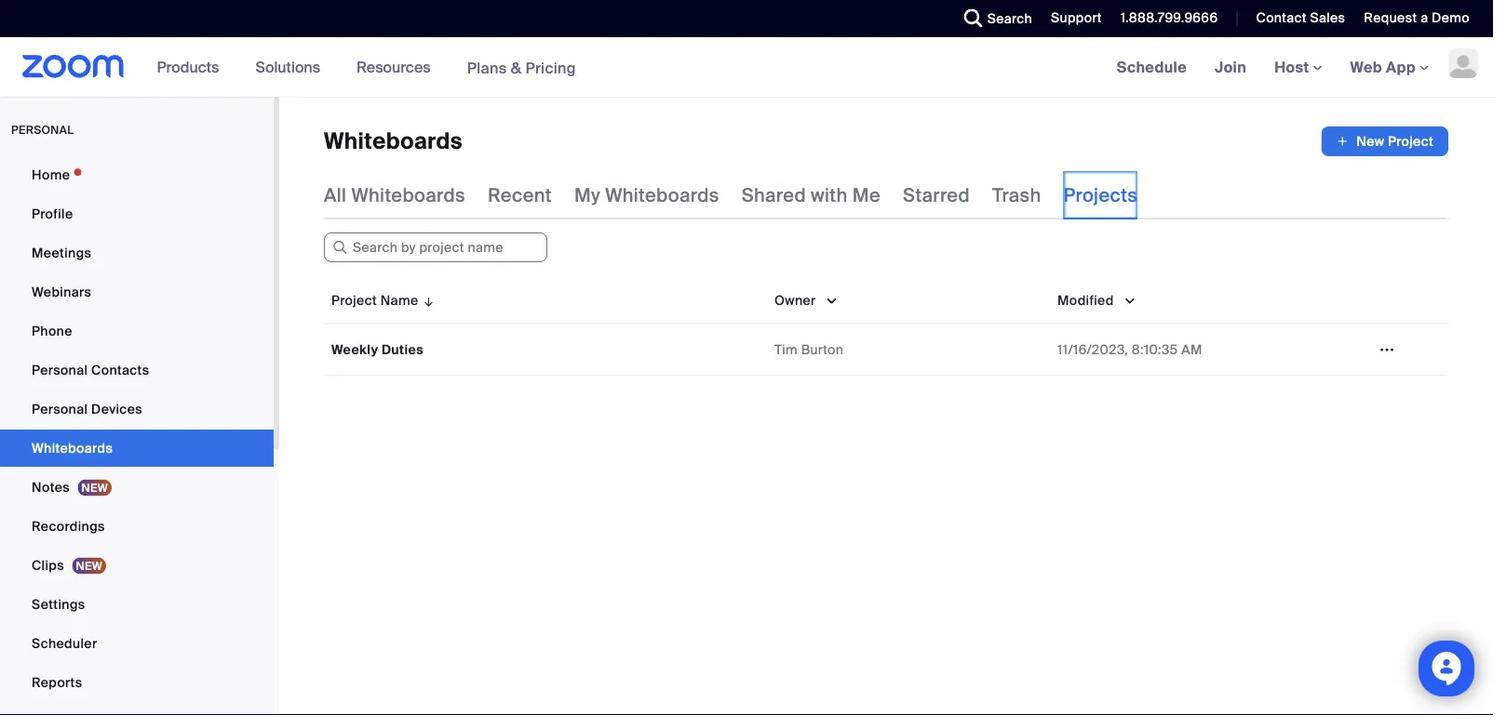 Task type: describe. For each thing, give the bounding box(es) containing it.
banner containing products
[[0, 37, 1493, 98]]

11/16/2023, 8:10:35 am
[[1057, 341, 1202, 358]]

web
[[1350, 57, 1382, 77]]

whiteboards up search text box at left top
[[351, 183, 465, 207]]

new project
[[1357, 133, 1434, 150]]

request
[[1364, 9, 1417, 27]]

11/16/2023,
[[1057, 341, 1128, 358]]

personal for personal devices
[[32, 401, 88, 418]]

my whiteboards
[[574, 183, 719, 207]]

host button
[[1274, 57, 1322, 77]]

zoom logo image
[[22, 55, 124, 78]]

duties
[[382, 341, 424, 358]]

am
[[1182, 341, 1202, 358]]

profile
[[32, 205, 73, 222]]

contact sales
[[1256, 9, 1345, 27]]

my
[[574, 183, 600, 207]]

request a demo
[[1364, 9, 1470, 27]]

devices
[[91, 401, 142, 418]]

new
[[1357, 133, 1384, 150]]

scheduler
[[32, 635, 97, 653]]

tim burton
[[774, 341, 844, 358]]

reports link
[[0, 665, 274, 702]]

clips link
[[0, 547, 274, 585]]

meetings link
[[0, 235, 274, 272]]

solutions button
[[255, 37, 329, 97]]

shared
[[742, 183, 806, 207]]

weekly
[[331, 341, 378, 358]]

tabs of all whiteboard page tab list
[[324, 171, 1138, 220]]

project name
[[331, 292, 418, 309]]

products
[[157, 57, 219, 77]]

settings link
[[0, 586, 274, 624]]

product information navigation
[[143, 37, 590, 98]]

contacts
[[91, 362, 149, 379]]

projects
[[1064, 183, 1138, 207]]

add image
[[1336, 132, 1349, 151]]

whiteboards inside personal menu "menu"
[[32, 440, 113, 457]]

join
[[1215, 57, 1247, 77]]

plans & pricing
[[467, 58, 576, 77]]

all whiteboards
[[324, 183, 465, 207]]

personal contacts link
[[0, 352, 274, 389]]

resources
[[357, 57, 431, 77]]

meetings navigation
[[1103, 37, 1493, 98]]

pricing
[[525, 58, 576, 77]]

personal for personal contacts
[[32, 362, 88, 379]]

whiteboards inside application
[[324, 127, 463, 156]]

schedule link
[[1103, 37, 1201, 97]]

recordings link
[[0, 508, 274, 545]]

starred
[[903, 183, 970, 207]]

&
[[511, 58, 522, 77]]

profile picture image
[[1448, 48, 1478, 78]]

whiteboards link
[[0, 430, 274, 467]]

search button
[[950, 0, 1037, 37]]

recent
[[488, 183, 552, 207]]

weekly duties
[[331, 341, 424, 358]]

clips
[[32, 557, 64, 574]]

a
[[1421, 9, 1428, 27]]



Task type: locate. For each thing, give the bounding box(es) containing it.
host
[[1274, 57, 1313, 77]]

join link
[[1201, 37, 1261, 97]]

personal devices
[[32, 401, 142, 418]]

phone link
[[0, 313, 274, 350]]

reports
[[32, 674, 82, 692]]

0 horizontal spatial project
[[331, 292, 377, 309]]

web app button
[[1350, 57, 1429, 77]]

settings
[[32, 596, 85, 613]]

sales
[[1310, 9, 1345, 27]]

search
[[987, 10, 1032, 27]]

project
[[1388, 133, 1434, 150], [331, 292, 377, 309]]

plans
[[467, 58, 507, 77]]

owner
[[774, 292, 816, 309]]

arrow down image
[[418, 289, 436, 312]]

whiteboards
[[324, 127, 463, 156], [351, 183, 465, 207], [605, 183, 719, 207], [32, 440, 113, 457]]

name
[[380, 292, 418, 309]]

whiteboards down personal devices
[[32, 440, 113, 457]]

personal menu menu
[[0, 156, 274, 704]]

edit project image
[[1372, 342, 1402, 358]]

shared with me
[[742, 183, 881, 207]]

web app
[[1350, 57, 1416, 77]]

schedule
[[1117, 57, 1187, 77]]

webinars link
[[0, 274, 274, 311]]

application
[[324, 277, 1448, 376]]

whiteboards right my
[[605, 183, 719, 207]]

all
[[324, 183, 347, 207]]

0 vertical spatial project
[[1388, 133, 1434, 150]]

notes link
[[0, 469, 274, 506]]

demo
[[1432, 9, 1470, 27]]

project right new
[[1388, 133, 1434, 150]]

support link
[[1037, 0, 1107, 37], [1051, 9, 1102, 27]]

personal devices link
[[0, 391, 274, 428]]

phone
[[32, 323, 72, 340]]

home link
[[0, 156, 274, 194]]

project left the name
[[331, 292, 377, 309]]

project inside application
[[331, 292, 377, 309]]

1.888.799.9666
[[1121, 9, 1218, 27]]

contact sales link
[[1242, 0, 1350, 37], [1256, 9, 1345, 27]]

personal contacts
[[32, 362, 149, 379]]

personal
[[11, 123, 74, 137]]

home
[[32, 166, 70, 183]]

project inside button
[[1388, 133, 1434, 150]]

me
[[852, 183, 881, 207]]

notes
[[32, 479, 70, 496]]

new project button
[[1321, 127, 1448, 156]]

profile link
[[0, 195, 274, 233]]

1 personal from the top
[[32, 362, 88, 379]]

webinars
[[32, 283, 91, 301]]

solutions
[[255, 57, 320, 77]]

1.888.799.9666 button
[[1107, 0, 1223, 37], [1121, 9, 1218, 27]]

1 horizontal spatial project
[[1388, 133, 1434, 150]]

resources button
[[357, 37, 439, 97]]

personal
[[32, 362, 88, 379], [32, 401, 88, 418]]

1 vertical spatial project
[[331, 292, 377, 309]]

products button
[[157, 37, 228, 97]]

with
[[811, 183, 848, 207]]

recordings
[[32, 518, 105, 535]]

8:10:35
[[1132, 341, 1178, 358]]

application containing project name
[[324, 277, 1448, 376]]

2 personal from the top
[[32, 401, 88, 418]]

personal down personal contacts at bottom
[[32, 401, 88, 418]]

contact
[[1256, 9, 1307, 27]]

whiteboards up all whiteboards
[[324, 127, 463, 156]]

plans & pricing link
[[467, 58, 576, 77], [467, 58, 576, 77]]

meetings
[[32, 244, 91, 262]]

personal down phone
[[32, 362, 88, 379]]

scheduler link
[[0, 626, 274, 663]]

whiteboards application
[[324, 127, 1448, 156]]

trash
[[992, 183, 1041, 207]]

support
[[1051, 9, 1102, 27]]

modified
[[1057, 292, 1114, 309]]

tim
[[774, 341, 798, 358]]

1 vertical spatial personal
[[32, 401, 88, 418]]

banner
[[0, 37, 1493, 98]]

burton
[[801, 341, 844, 358]]

request a demo link
[[1350, 0, 1493, 37], [1364, 9, 1470, 27]]

app
[[1386, 57, 1416, 77]]

0 vertical spatial personal
[[32, 362, 88, 379]]

Search text field
[[324, 233, 547, 263]]



Task type: vqa. For each thing, say whether or not it's contained in the screenshot.
the Personal inside the Personal Contacts Link
no



